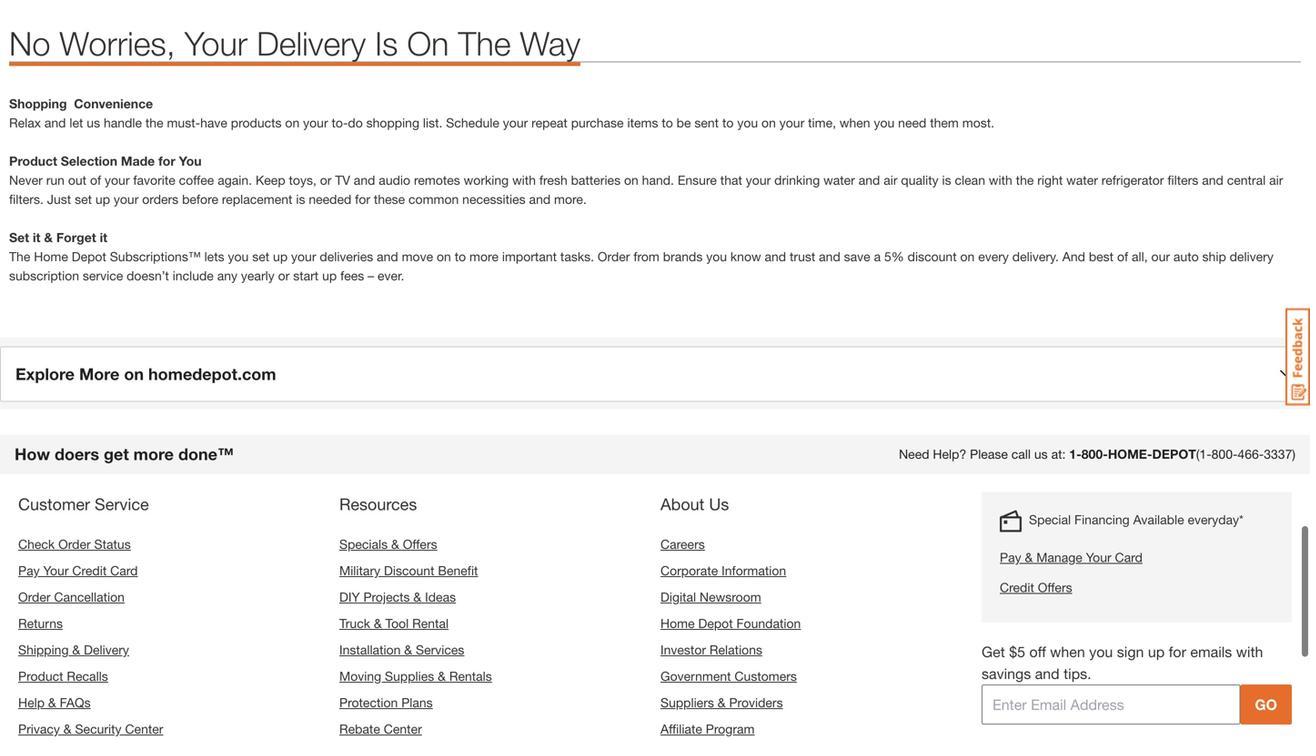 Task type: vqa. For each thing, say whether or not it's contained in the screenshot.
18
no



Task type: describe. For each thing, give the bounding box(es) containing it.
sign
[[1118, 643, 1145, 660]]

rentals
[[450, 669, 492, 684]]

have
[[200, 115, 227, 130]]

and inside get $5 off when you sign up for emails with savings and tips.
[[1036, 665, 1060, 682]]

set inside product selection made for you never run out of your favorite coffee again. keep toys, or tv and audio remotes working with fresh batteries on hand. ensure that your drinking water and air quality is clean with the right water refrigerator filters and central air filters. just set up your orders before replacement is needed for these common necessities and more.
[[75, 192, 92, 207]]

tool
[[386, 616, 409, 631]]

know
[[731, 249, 762, 264]]

about us
[[661, 494, 729, 514]]

available
[[1134, 512, 1185, 527]]

let
[[70, 115, 83, 130]]

auto
[[1174, 249, 1199, 264]]

military
[[340, 563, 381, 578]]

investor
[[661, 642, 706, 657]]

you up any
[[228, 249, 249, 264]]

relations
[[710, 642, 763, 657]]

keep
[[256, 173, 285, 188]]

batteries
[[571, 173, 621, 188]]

you right the "sent"
[[738, 115, 758, 130]]

start
[[293, 268, 319, 283]]

refrigerator
[[1102, 173, 1165, 188]]

feedback link image
[[1286, 308, 1311, 406]]

1 horizontal spatial to
[[662, 115, 673, 130]]

how
[[15, 444, 50, 464]]

subscriptions™
[[110, 249, 201, 264]]

to inside set it & forget it the home depot subscriptions™ lets you set up your deliveries and move on to more important tasks. order from brands you know and trust and save a 5% discount on every delivery. and best of all, our auto ship delivery subscription service doesn't include any yearly or start up fees – ever.
[[455, 249, 466, 264]]

that
[[721, 173, 743, 188]]

tv
[[335, 173, 350, 188]]

the inside shopping  convenience relax and let us handle the must-have products on your to-do shopping list. schedule your repeat purchase items to be sent to you on your time, when you need them most.
[[146, 115, 163, 130]]

purchase
[[571, 115, 624, 130]]

you left know at the top right
[[707, 249, 727, 264]]

must-
[[167, 115, 200, 130]]

rebate center
[[340, 721, 422, 736]]

up left fees
[[322, 268, 337, 283]]

the inside product selection made for you never run out of your favorite coffee again. keep toys, or tv and audio remotes working with fresh batteries on hand. ensure that your drinking water and air quality is clean with the right water refrigerator filters and central air filters. just set up your orders before replacement is needed for these common necessities and more.
[[1016, 173, 1034, 188]]

2 vertical spatial order
[[18, 589, 51, 604]]

relax
[[9, 115, 41, 130]]

0 horizontal spatial is
[[296, 192, 305, 207]]

& for truck & tool rental
[[374, 616, 382, 631]]

$5
[[1010, 643, 1026, 660]]

emails
[[1191, 643, 1233, 660]]

on inside dropdown button
[[124, 364, 144, 384]]

0 horizontal spatial for
[[158, 153, 175, 168]]

privacy
[[18, 721, 60, 736]]

best
[[1089, 249, 1114, 264]]

protection plans link
[[340, 695, 433, 710]]

rebate
[[340, 721, 380, 736]]

need
[[899, 447, 930, 462]]

privacy & security center link
[[18, 721, 163, 736]]

service
[[95, 494, 149, 514]]

of inside product selection made for you never run out of your favorite coffee again. keep toys, or tv and audio remotes working with fresh batteries on hand. ensure that your drinking water and air quality is clean with the right water refrigerator filters and central air filters. just set up your orders before replacement is needed for these common necessities and more.
[[90, 173, 101, 188]]

doers
[[55, 444, 99, 464]]

specials
[[340, 537, 388, 552]]

specials & offers link
[[340, 537, 437, 552]]

2 horizontal spatial to
[[723, 115, 734, 130]]

explore
[[15, 364, 75, 384]]

recalls
[[67, 669, 108, 684]]

1 air from the left
[[884, 173, 898, 188]]

and right filters
[[1203, 173, 1224, 188]]

2 air from the left
[[1270, 173, 1284, 188]]

5%
[[885, 249, 905, 264]]

& inside set it & forget it the home depot subscriptions™ lets you set up your deliveries and move on to more important tasks. order from brands you know and trust and save a 5% discount on every delivery. and best of all, our auto ship delivery subscription service doesn't include any yearly or start up fees – ever.
[[44, 230, 53, 245]]

2 horizontal spatial your
[[1087, 550, 1112, 565]]

the inside set it & forget it the home depot subscriptions™ lets you set up your deliveries and move on to more important tasks. order from brands you know and trust and save a 5% discount on every delivery. and best of all, our auto ship delivery subscription service doesn't include any yearly or start up fees – ever.
[[9, 249, 30, 264]]

filters
[[1168, 173, 1199, 188]]

and right trust
[[819, 249, 841, 264]]

trust
[[790, 249, 816, 264]]

discount
[[908, 249, 957, 264]]

hand.
[[642, 173, 674, 188]]

deliveries
[[320, 249, 373, 264]]

on right move
[[437, 249, 451, 264]]

check
[[18, 537, 55, 552]]

important
[[502, 249, 557, 264]]

more
[[79, 364, 120, 384]]

returns
[[18, 616, 63, 631]]

truck
[[340, 616, 370, 631]]

1 vertical spatial depot
[[699, 616, 733, 631]]

protection plans
[[340, 695, 433, 710]]

home inside set it & forget it the home depot subscriptions™ lets you set up your deliveries and move on to more important tasks. order from brands you know and trust and save a 5% discount on every delivery. and best of all, our auto ship delivery subscription service doesn't include any yearly or start up fees – ever.
[[34, 249, 68, 264]]

be
[[677, 115, 691, 130]]

& for pay & manage your card
[[1025, 550, 1033, 565]]

before
[[182, 192, 218, 207]]

suppliers
[[661, 695, 714, 710]]

working
[[464, 173, 509, 188]]

and up ever.
[[377, 249, 398, 264]]

specials & offers
[[340, 537, 437, 552]]

on inside product selection made for you never run out of your favorite coffee again. keep toys, or tv and audio remotes working with fresh batteries on hand. ensure that your drinking water and air quality is clean with the right water refrigerator filters and central air filters. just set up your orders before replacement is needed for these common necessities and more.
[[624, 173, 639, 188]]

get
[[982, 643, 1006, 660]]

toys,
[[289, 173, 317, 188]]

ensure
[[678, 173, 717, 188]]

Enter Email Address text field
[[982, 685, 1241, 725]]

no
[[9, 24, 50, 62]]

your left time,
[[780, 115, 805, 130]]

0 horizontal spatial card
[[110, 563, 138, 578]]

lets
[[204, 249, 224, 264]]

foundation
[[737, 616, 801, 631]]

1 horizontal spatial delivery
[[257, 24, 366, 62]]

& for installation & services
[[404, 642, 412, 657]]

audio
[[379, 173, 411, 188]]

help & faqs
[[18, 695, 91, 710]]

1 horizontal spatial card
[[1116, 550, 1143, 565]]

& for suppliers & providers
[[718, 695, 726, 710]]

explore more on homedepot.com button
[[0, 346, 1311, 402]]

schedule
[[446, 115, 500, 130]]

a
[[874, 249, 881, 264]]

shopping
[[367, 115, 420, 130]]

at:
[[1052, 447, 1066, 462]]

when inside get $5 off when you sign up for emails with savings and tips.
[[1051, 643, 1086, 660]]

1 horizontal spatial your
[[185, 24, 248, 62]]

these
[[374, 192, 405, 207]]

affiliate program link
[[661, 721, 755, 736]]

get
[[104, 444, 129, 464]]

your down favorite
[[114, 192, 139, 207]]

credit offers link
[[1000, 578, 1244, 597]]

tasks.
[[561, 249, 594, 264]]

and inside shopping  convenience relax and let us handle the must-have products on your to-do shopping list. schedule your repeat purchase items to be sent to you on your time, when you need them most.
[[44, 115, 66, 130]]

common
[[409, 192, 459, 207]]

move
[[402, 249, 433, 264]]

& for privacy & security center
[[64, 721, 72, 736]]

yearly
[[241, 268, 275, 283]]

your left repeat
[[503, 115, 528, 130]]

1 water from the left
[[824, 173, 856, 188]]

order cancellation link
[[18, 589, 125, 604]]

2 center from the left
[[384, 721, 422, 736]]

suppliers & providers
[[661, 695, 783, 710]]

& for help & faqs
[[48, 695, 56, 710]]

1 horizontal spatial is
[[943, 173, 952, 188]]

no worries, your delivery is on the way
[[9, 24, 581, 62]]

supplies
[[385, 669, 434, 684]]

1 vertical spatial offers
[[1038, 580, 1073, 595]]



Task type: locate. For each thing, give the bounding box(es) containing it.
0 horizontal spatial us
[[87, 115, 100, 130]]

pay & manage your card link
[[1000, 548, 1244, 567]]

1 horizontal spatial with
[[989, 173, 1013, 188]]

clean
[[955, 173, 986, 188]]

moving
[[340, 669, 382, 684]]

us inside shopping  convenience relax and let us handle the must-have products on your to-do shopping list. schedule your repeat purchase items to be sent to you on your time, when you need them most.
[[87, 115, 100, 130]]

center down plans
[[384, 721, 422, 736]]

more
[[470, 249, 499, 264], [133, 444, 174, 464]]

0 horizontal spatial order
[[18, 589, 51, 604]]

corporate information link
[[661, 563, 787, 578]]

1 vertical spatial of
[[1118, 249, 1129, 264]]

home-
[[1109, 447, 1153, 462]]

to right the "sent"
[[723, 115, 734, 130]]

1 horizontal spatial water
[[1067, 173, 1099, 188]]

projects
[[364, 589, 410, 604]]

1 800- from the left
[[1082, 447, 1109, 462]]

order up returns link
[[18, 589, 51, 604]]

set inside set it & forget it the home depot subscriptions™ lets you set up your deliveries and move on to more important tasks. order from brands you know and trust and save a 5% discount on every delivery. and best of all, our auto ship delivery subscription service doesn't include any yearly or start up fees – ever.
[[252, 249, 270, 264]]

handle
[[104, 115, 142, 130]]

card down status
[[110, 563, 138, 578]]

with right clean
[[989, 173, 1013, 188]]

forget
[[56, 230, 96, 245]]

us for let
[[87, 115, 100, 130]]

home depot foundation
[[661, 616, 801, 631]]

resources
[[340, 494, 417, 514]]

it right forget at the top left of page
[[100, 230, 108, 245]]

card
[[1116, 550, 1143, 565], [110, 563, 138, 578]]

get $5 off when you sign up for emails with savings and tips.
[[982, 643, 1264, 682]]

0 vertical spatial for
[[158, 153, 175, 168]]

the right on
[[458, 24, 511, 62]]

1 horizontal spatial pay
[[1000, 550, 1022, 565]]

1 vertical spatial the
[[1016, 173, 1034, 188]]

all,
[[1132, 249, 1148, 264]]

center right security
[[125, 721, 163, 736]]

privacy & security center
[[18, 721, 163, 736]]

the
[[458, 24, 511, 62], [9, 249, 30, 264]]

us right "let"
[[87, 115, 100, 130]]

product for product selection made for you never run out of your favorite coffee again. keep toys, or tv and audio remotes working with fresh batteries on hand. ensure that your drinking water and air quality is clean with the right water refrigerator filters and central air filters. just set up your orders before replacement is needed for these common necessities and more.
[[9, 153, 57, 168]]

0 vertical spatial offers
[[403, 537, 437, 552]]

0 vertical spatial the
[[146, 115, 163, 130]]

faqs
[[60, 695, 91, 710]]

& left forget at the top left of page
[[44, 230, 53, 245]]

0 horizontal spatial your
[[43, 563, 69, 578]]

1 vertical spatial is
[[296, 192, 305, 207]]

2 horizontal spatial order
[[598, 249, 630, 264]]

more inside set it & forget it the home depot subscriptions™ lets you set up your deliveries and move on to more important tasks. order from brands you know and trust and save a 5% discount on every delivery. and best of all, our auto ship delivery subscription service doesn't include any yearly or start up fees – ever.
[[470, 249, 499, 264]]

0 horizontal spatial or
[[278, 268, 290, 283]]

you
[[738, 115, 758, 130], [874, 115, 895, 130], [228, 249, 249, 264], [707, 249, 727, 264], [1090, 643, 1114, 660]]

depot up investor relations link
[[699, 616, 733, 631]]

home
[[34, 249, 68, 264], [661, 616, 695, 631]]

0 vertical spatial order
[[598, 249, 630, 264]]

on right products
[[285, 115, 300, 130]]

water
[[824, 173, 856, 188], [1067, 173, 1099, 188]]

or inside set it & forget it the home depot subscriptions™ lets you set up your deliveries and move on to more important tasks. order from brands you know and trust and save a 5% discount on every delivery. and best of all, our auto ship delivery subscription service doesn't include any yearly or start up fees – ever.
[[278, 268, 290, 283]]

product for product recalls
[[18, 669, 63, 684]]

1 vertical spatial or
[[278, 268, 290, 283]]

when right time,
[[840, 115, 871, 130]]

government customers
[[661, 669, 797, 684]]

rental
[[412, 616, 449, 631]]

for left emails on the right of page
[[1169, 643, 1187, 660]]

protection
[[340, 695, 398, 710]]

when up tips.
[[1051, 643, 1086, 660]]

1 horizontal spatial us
[[1035, 447, 1048, 462]]

1-
[[1070, 447, 1082, 462]]

0 horizontal spatial set
[[75, 192, 92, 207]]

orders
[[142, 192, 179, 207]]

with left the fresh
[[513, 173, 536, 188]]

0 vertical spatial delivery
[[257, 24, 366, 62]]

air right central on the right top
[[1270, 173, 1284, 188]]

our
[[1152, 249, 1171, 264]]

1 horizontal spatial order
[[58, 537, 91, 552]]

0 horizontal spatial more
[[133, 444, 174, 464]]

order left from
[[598, 249, 630, 264]]

more left important at top left
[[470, 249, 499, 264]]

card up "credit offers" link
[[1116, 550, 1143, 565]]

2 horizontal spatial with
[[1237, 643, 1264, 660]]

1 horizontal spatial the
[[1016, 173, 1034, 188]]

2 vertical spatial for
[[1169, 643, 1187, 660]]

of left all,
[[1118, 249, 1129, 264]]

& for specials & offers
[[391, 537, 399, 552]]

0 vertical spatial more
[[470, 249, 499, 264]]

and down the fresh
[[529, 192, 551, 207]]

& left manage
[[1025, 550, 1033, 565]]

subscription
[[9, 268, 79, 283]]

every
[[979, 249, 1009, 264]]

on left 'every'
[[961, 249, 975, 264]]

customer
[[18, 494, 90, 514]]

1 horizontal spatial or
[[320, 173, 332, 188]]

pay & manage your card
[[1000, 550, 1143, 565]]

your down financing
[[1087, 550, 1112, 565]]

1 vertical spatial delivery
[[84, 642, 129, 657]]

pay for pay & manage your card
[[1000, 550, 1022, 565]]

0 vertical spatial product
[[9, 153, 57, 168]]

home down digital
[[661, 616, 695, 631]]

again.
[[218, 173, 252, 188]]

1 vertical spatial credit
[[1000, 580, 1035, 595]]

set
[[75, 192, 92, 207], [252, 249, 270, 264]]

1 horizontal spatial for
[[355, 192, 370, 207]]

1 vertical spatial product
[[18, 669, 63, 684]]

more right get
[[133, 444, 174, 464]]

when
[[840, 115, 871, 130], [1051, 643, 1086, 660]]

your left to-
[[303, 115, 328, 130]]

up right sign
[[1149, 643, 1165, 660]]

home up subscription at the left
[[34, 249, 68, 264]]

depot down forget at the top left of page
[[72, 249, 106, 264]]

delivery.
[[1013, 249, 1059, 264]]

0 horizontal spatial center
[[125, 721, 163, 736]]

newsroom
[[700, 589, 762, 604]]

product inside product selection made for you never run out of your favorite coffee again. keep toys, or tv and audio remotes working with fresh batteries on hand. ensure that your drinking water and air quality is clean with the right water refrigerator filters and central air filters. just set up your orders before replacement is needed for these common necessities and more.
[[9, 153, 57, 168]]

0 vertical spatial depot
[[72, 249, 106, 264]]

delivery up recalls in the left of the page
[[84, 642, 129, 657]]

set down out
[[75, 192, 92, 207]]

0 horizontal spatial of
[[90, 173, 101, 188]]

affiliate
[[661, 721, 703, 736]]

you left sign
[[1090, 643, 1114, 660]]

0 vertical spatial the
[[458, 24, 511, 62]]

the down set
[[9, 249, 30, 264]]

offers up the discount
[[403, 537, 437, 552]]

800- right depot
[[1212, 447, 1238, 462]]

about
[[661, 494, 705, 514]]

and left "let"
[[44, 115, 66, 130]]

product up "never"
[[9, 153, 57, 168]]

never
[[9, 173, 43, 188]]

moving supplies & rentals link
[[340, 669, 492, 684]]

is down toys,
[[296, 192, 305, 207]]

installation & services link
[[340, 642, 465, 657]]

0 horizontal spatial pay
[[18, 563, 40, 578]]

ever.
[[378, 268, 404, 283]]

1 horizontal spatial when
[[1051, 643, 1086, 660]]

1 horizontal spatial of
[[1118, 249, 1129, 264]]

& right help at the left of the page
[[48, 695, 56, 710]]

order up pay your credit card
[[58, 537, 91, 552]]

military discount benefit
[[340, 563, 478, 578]]

0 vertical spatial credit
[[72, 563, 107, 578]]

1 it from the left
[[33, 230, 40, 245]]

& left ideas
[[414, 589, 422, 604]]

product down shipping
[[18, 669, 63, 684]]

0 horizontal spatial home
[[34, 249, 68, 264]]

to right move
[[455, 249, 466, 264]]

manage
[[1037, 550, 1083, 565]]

0 horizontal spatial water
[[824, 173, 856, 188]]

depot inside set it & forget it the home depot subscriptions™ lets you set up your deliveries and move on to more important tasks. order from brands you know and trust and save a 5% discount on every delivery. and best of all, our auto ship delivery subscription service doesn't include any yearly or start up fees – ever.
[[72, 249, 106, 264]]

set up yearly
[[252, 249, 270, 264]]

brands
[[663, 249, 703, 264]]

1 vertical spatial when
[[1051, 643, 1086, 660]]

made
[[121, 153, 155, 168]]

up inside get $5 off when you sign up for emails with savings and tips.
[[1149, 643, 1165, 660]]

pay your credit card
[[18, 563, 138, 578]]

with right emails on the right of page
[[1237, 643, 1264, 660]]

information
[[722, 563, 787, 578]]

1 vertical spatial for
[[355, 192, 370, 207]]

2 800- from the left
[[1212, 447, 1238, 462]]

on left time,
[[762, 115, 776, 130]]

0 vertical spatial us
[[87, 115, 100, 130]]

the left must-
[[146, 115, 163, 130]]

everyday*
[[1188, 512, 1244, 527]]

0 vertical spatial set
[[75, 192, 92, 207]]

you left need
[[874, 115, 895, 130]]

with
[[513, 173, 536, 188], [989, 173, 1013, 188], [1237, 643, 1264, 660]]

1 horizontal spatial offers
[[1038, 580, 1073, 595]]

your inside set it & forget it the home depot subscriptions™ lets you set up your deliveries and move on to more important tasks. order from brands you know and trust and save a 5% discount on every delivery. and best of all, our auto ship delivery subscription service doesn't include any yearly or start up fees – ever.
[[291, 249, 316, 264]]

& down services
[[438, 669, 446, 684]]

0 horizontal spatial offers
[[403, 537, 437, 552]]

on right the more at the left
[[124, 364, 144, 384]]

providers
[[730, 695, 783, 710]]

to left the be
[[662, 115, 673, 130]]

of right out
[[90, 173, 101, 188]]

filters. just
[[9, 192, 71, 207]]

and left the quality
[[859, 173, 881, 188]]

your
[[303, 115, 328, 130], [503, 115, 528, 130], [780, 115, 805, 130], [105, 173, 130, 188], [114, 192, 139, 207], [291, 249, 316, 264]]

cancellation
[[54, 589, 125, 604]]

up down selection
[[95, 192, 110, 207]]

1 vertical spatial the
[[9, 249, 30, 264]]

it right set
[[33, 230, 40, 245]]

necessities
[[463, 192, 526, 207]]

0 horizontal spatial credit
[[72, 563, 107, 578]]

1 vertical spatial set
[[252, 249, 270, 264]]

& up recalls in the left of the page
[[72, 642, 80, 657]]

& up military discount benefit link
[[391, 537, 399, 552]]

coffee
[[179, 173, 214, 188]]

investor relations link
[[661, 642, 763, 657]]

1 vertical spatial order
[[58, 537, 91, 552]]

& down faqs
[[64, 721, 72, 736]]

your down made
[[105, 173, 130, 188]]

1 horizontal spatial 800-
[[1212, 447, 1238, 462]]

with inside get $5 off when you sign up for emails with savings and tips.
[[1237, 643, 1264, 660]]

and left trust
[[765, 249, 787, 264]]

run
[[46, 173, 65, 188]]

1 horizontal spatial the
[[458, 24, 511, 62]]

1 vertical spatial more
[[133, 444, 174, 464]]

up up yearly
[[273, 249, 288, 264]]

0 horizontal spatial it
[[33, 230, 40, 245]]

0 vertical spatial home
[[34, 249, 68, 264]]

0 vertical spatial when
[[840, 115, 871, 130]]

water right 'your drinking'
[[824, 173, 856, 188]]

1 horizontal spatial depot
[[699, 616, 733, 631]]

0 horizontal spatial the
[[9, 249, 30, 264]]

1 horizontal spatial more
[[470, 249, 499, 264]]

800- right at:
[[1082, 447, 1109, 462]]

products
[[231, 115, 282, 130]]

or left start
[[278, 268, 290, 283]]

help
[[18, 695, 45, 710]]

shipping & delivery
[[18, 642, 129, 657]]

1 vertical spatial home
[[661, 616, 695, 631]]

for inside get $5 off when you sign up for emails with savings and tips.
[[1169, 643, 1187, 660]]

0 horizontal spatial with
[[513, 173, 536, 188]]

list.
[[423, 115, 443, 130]]

remotes
[[414, 173, 460, 188]]

1 horizontal spatial set
[[252, 249, 270, 264]]

credit up cancellation
[[72, 563, 107, 578]]

& up supplies
[[404, 642, 412, 657]]

1 vertical spatial us
[[1035, 447, 1048, 462]]

on left hand.
[[624, 173, 639, 188]]

for up favorite
[[158, 153, 175, 168]]

replacement
[[222, 192, 293, 207]]

shipping & delivery link
[[18, 642, 129, 657]]

order inside set it & forget it the home depot subscriptions™ lets you set up your deliveries and move on to more important tasks. order from brands you know and trust and save a 5% discount on every delivery. and best of all, our auto ship delivery subscription service doesn't include any yearly or start up fees – ever.
[[598, 249, 630, 264]]

0 vertical spatial is
[[943, 173, 952, 188]]

1 horizontal spatial center
[[384, 721, 422, 736]]

off
[[1030, 643, 1047, 660]]

of inside set it & forget it the home depot subscriptions™ lets you set up your deliveries and move on to more important tasks. order from brands you know and trust and save a 5% discount on every delivery. and best of all, our auto ship delivery subscription service doesn't include any yearly or start up fees – ever.
[[1118, 249, 1129, 264]]

0 vertical spatial or
[[320, 173, 332, 188]]

check order status
[[18, 537, 131, 552]]

0 horizontal spatial air
[[884, 173, 898, 188]]

favorite
[[133, 173, 175, 188]]

1 horizontal spatial credit
[[1000, 580, 1035, 595]]

and right tv
[[354, 173, 375, 188]]

and down off
[[1036, 665, 1060, 682]]

& for shipping & delivery
[[72, 642, 80, 657]]

careers
[[661, 537, 705, 552]]

fresh
[[540, 173, 568, 188]]

1 horizontal spatial home
[[661, 616, 695, 631]]

your up have
[[185, 24, 248, 62]]

pay for pay your credit card
[[18, 563, 40, 578]]

0 horizontal spatial 800-
[[1082, 447, 1109, 462]]

air left the quality
[[884, 173, 898, 188]]

pay up the credit offers
[[1000, 550, 1022, 565]]

needed
[[309, 192, 352, 207]]

government
[[661, 669, 731, 684]]

for left these
[[355, 192, 370, 207]]

0 vertical spatial of
[[90, 173, 101, 188]]

0 horizontal spatial to
[[455, 249, 466, 264]]

(1-
[[1197, 447, 1212, 462]]

0 horizontal spatial delivery
[[84, 642, 129, 657]]

466-
[[1238, 447, 1265, 462]]

up inside product selection made for you never run out of your favorite coffee again. keep toys, or tv and audio remotes working with fresh batteries on hand. ensure that your drinking water and air quality is clean with the right water refrigerator filters and central air filters. just set up your orders before replacement is needed for these common necessities and more.
[[95, 192, 110, 207]]

2 water from the left
[[1067, 173, 1099, 188]]

& down government customers link
[[718, 695, 726, 710]]

1 horizontal spatial air
[[1270, 173, 1284, 188]]

0 horizontal spatial when
[[840, 115, 871, 130]]

is left clean
[[943, 173, 952, 188]]

pay down check
[[18, 563, 40, 578]]

your up order cancellation link
[[43, 563, 69, 578]]

go
[[1256, 696, 1278, 713]]

offers down manage
[[1038, 580, 1073, 595]]

the left right
[[1016, 173, 1034, 188]]

us left at:
[[1035, 447, 1048, 462]]

selection
[[61, 153, 117, 168]]

order
[[598, 249, 630, 264], [58, 537, 91, 552], [18, 589, 51, 604]]

savings
[[982, 665, 1032, 682]]

& left tool
[[374, 616, 382, 631]]

shopping  convenience
[[9, 96, 153, 111]]

your up start
[[291, 249, 316, 264]]

0 horizontal spatial the
[[146, 115, 163, 130]]

0 horizontal spatial depot
[[72, 249, 106, 264]]

2 it from the left
[[100, 230, 108, 245]]

central
[[1228, 173, 1266, 188]]

customers
[[735, 669, 797, 684]]

1 center from the left
[[125, 721, 163, 736]]

or left tv
[[320, 173, 332, 188]]

us for call
[[1035, 447, 1048, 462]]

discount
[[384, 563, 435, 578]]

delivery left the is
[[257, 24, 366, 62]]

credit down pay & manage your card at the bottom right of page
[[1000, 580, 1035, 595]]

2 horizontal spatial for
[[1169, 643, 1187, 660]]

diy projects & ideas link
[[340, 589, 456, 604]]

or inside product selection made for you never run out of your favorite coffee again. keep toys, or tv and audio remotes working with fresh batteries on hand. ensure that your drinking water and air quality is clean with the right water refrigerator filters and central air filters. just set up your orders before replacement is needed for these common necessities and more.
[[320, 173, 332, 188]]

sent
[[695, 115, 719, 130]]

1 horizontal spatial it
[[100, 230, 108, 245]]

installation & services
[[340, 642, 465, 657]]

you inside get $5 off when you sign up for emails with savings and tips.
[[1090, 643, 1114, 660]]

when inside shopping  convenience relax and let us handle the must-have products on your to-do shopping list. schedule your repeat purchase items to be sent to you on your time, when you need them most.
[[840, 115, 871, 130]]

water right right
[[1067, 173, 1099, 188]]



